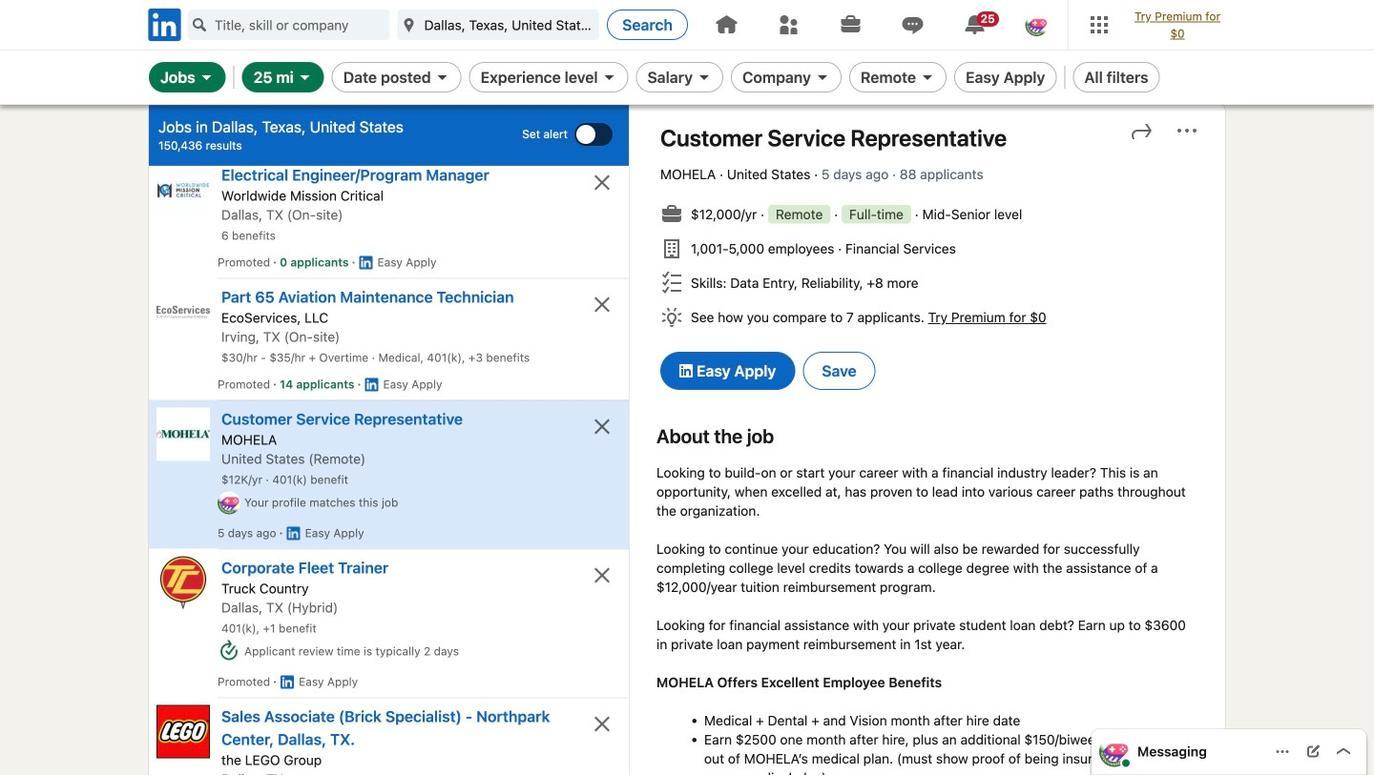 Task type: vqa. For each thing, say whether or not it's contained in the screenshot.
like icon for love ICON
no



Task type: describe. For each thing, give the bounding box(es) containing it.
dismiss job image for ecoservices, llc logo
[[591, 293, 614, 316]]

Search by title, skill, or company text field
[[188, 10, 390, 40]]

salary filter. clicking this button displays all salary filter options. image
[[697, 70, 712, 85]]

ecoservices, llc logo image
[[157, 286, 210, 339]]

truck country logo image
[[157, 557, 210, 610]]

filter by: jobs image
[[199, 70, 214, 85]]

2 dismiss job image from the top
[[591, 416, 614, 438]]

City, state, or zip code text field
[[398, 10, 599, 40]]

in bug image
[[679, 365, 693, 378]]

experience level filter. clicking this button displays all experience level filter options. image
[[602, 70, 617, 85]]



Task type: locate. For each thing, give the bounding box(es) containing it.
ruby anderson image
[[1025, 13, 1048, 36]]

1 dismiss job image from the top
[[591, 293, 614, 316]]

the lego group logo image
[[157, 706, 210, 759]]

Easy Apply filter. button
[[954, 62, 1057, 93]]

ruby anderson image
[[1099, 737, 1130, 768]]

company filter. clicking this button displays all company filter options. image
[[815, 70, 830, 85]]

dismiss job image for truck country logo
[[591, 564, 614, 587]]

4 dismiss job image from the top
[[591, 713, 614, 736]]

custom image
[[192, 17, 207, 32]]

linkedin image
[[145, 5, 184, 44], [145, 5, 184, 44]]

worldwide mission critical logo image
[[157, 164, 210, 217]]

3 dismiss job image from the top
[[591, 564, 614, 587]]

applicant review time is typically 2 days image
[[218, 641, 240, 664], [218, 641, 240, 664]]

mohela logo image
[[157, 408, 210, 461]]

dismiss job image for the lego group logo on the bottom left
[[591, 713, 614, 736]]

remote filter. clicking this button displays all remote filter options. image
[[920, 70, 935, 85]]

dismiss job image
[[591, 293, 614, 316], [591, 416, 614, 438], [591, 564, 614, 587], [591, 713, 614, 736]]

open messenger dropdown menu image
[[1275, 745, 1290, 760]]

dismiss job image
[[591, 171, 614, 194]]

date posted filter. clicking this button displays all date posted filter options. image
[[435, 70, 450, 85]]

distance filter. clicking this button displays all distance filter options. image
[[297, 70, 313, 85]]

share image
[[1130, 119, 1153, 142]]



